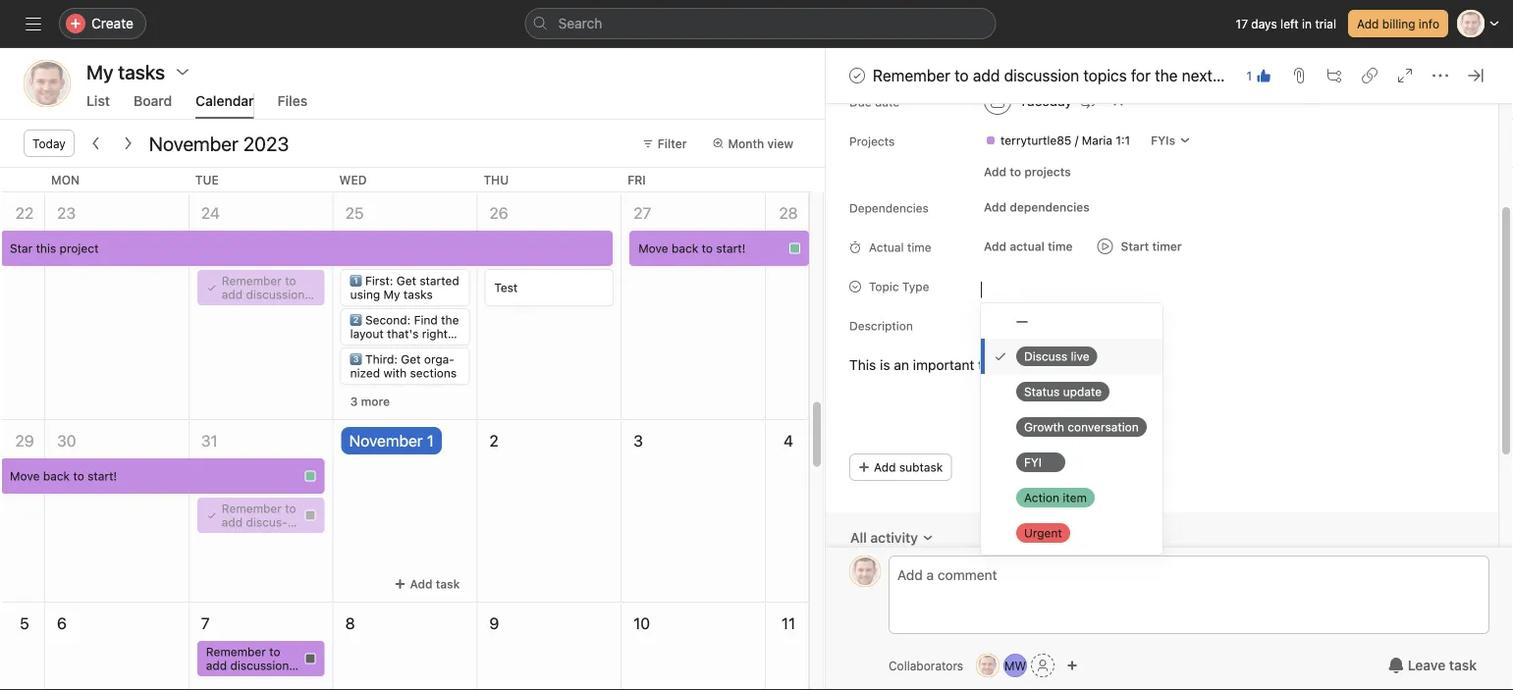 Task type: describe. For each thing, give the bounding box(es) containing it.
tuesday
[[1020, 93, 1073, 110]]

all activity
[[851, 530, 918, 547]]

add for add to projects
[[984, 166, 1007, 179]]

23
[[57, 204, 76, 222]]

remember to add discussion topics for the next meeting
[[873, 66, 1275, 85]]

days
[[1252, 17, 1278, 30]]

add for add dependencies
[[984, 201, 1007, 215]]

leave
[[1408, 658, 1446, 674]]

due date
[[850, 96, 900, 110]]

started
[[420, 274, 459, 288]]

add dependencies button
[[975, 194, 1099, 222]]

3 for 3
[[634, 432, 643, 450]]

wed
[[339, 173, 367, 187]]

tt button for "month view" popup button
[[24, 60, 71, 107]]

this is an important thing to do.
[[850, 358, 1051, 374]]

all
[[851, 530, 867, 547]]

calendar
[[196, 93, 254, 109]]

25
[[345, 204, 364, 222]]

/
[[1075, 134, 1079, 148]]

start
[[1121, 240, 1149, 254]]

to inside add to projects button
[[1010, 166, 1022, 179]]

add task button
[[386, 571, 469, 598]]

attachments: add a file to this task, remember to add discussion topics for the next meeting image
[[1292, 68, 1307, 83]]

0 horizontal spatial time
[[908, 241, 932, 255]]

9
[[490, 614, 499, 633]]

right
[[422, 327, 448, 341]]

31
[[201, 432, 218, 450]]

11
[[782, 614, 796, 633]]

billing
[[1383, 17, 1416, 30]]

board link
[[134, 93, 172, 119]]

the inside 2️⃣ second: find the layout that's right for you 3️⃣ third: get organized with sections
[[441, 313, 459, 327]]

copy task link image
[[1362, 68, 1378, 83]]

2
[[490, 432, 499, 450]]

topic
[[869, 280, 899, 294]]

move back to start! for 27
[[639, 242, 746, 255]]

discuss live
[[991, 279, 1057, 293]]

task for leave task
[[1450, 658, 1477, 674]]

important
[[913, 358, 975, 374]]

close details image
[[1469, 68, 1484, 83]]

topic type
[[869, 280, 930, 294]]

add subtask
[[874, 461, 943, 475]]

test
[[494, 281, 518, 295]]

sections
[[410, 366, 457, 380]]

add for add actual time
[[984, 240, 1007, 254]]

you
[[369, 341, 389, 355]]

is
[[880, 358, 891, 374]]

0 horizontal spatial 1
[[427, 432, 434, 450]]

november for november 1
[[349, 432, 423, 450]]

move for 30
[[10, 470, 40, 483]]

due
[[850, 96, 872, 110]]

add billing info button
[[1349, 10, 1449, 37]]

fyis
[[1151, 134, 1176, 148]]

next month image
[[120, 136, 135, 151]]

1:1
[[1116, 134, 1131, 148]]

next
[[1182, 66, 1213, 85]]

3️⃣
[[350, 353, 362, 366]]

3 for 3 more
[[350, 395, 358, 409]]

6
[[57, 614, 67, 633]]

2️⃣ second: find the layout that's right for you 3️⃣ third: get organized with sections
[[350, 313, 459, 380]]

the inside "remember to add discussion topics for the next meeting" dialog
[[1155, 66, 1178, 85]]

more actions for this task image
[[1433, 68, 1449, 83]]

3 more button
[[341, 388, 399, 416]]

for inside 2️⃣ second: find the layout that's right for you 3️⃣ third: get organized with sections
[[350, 341, 366, 355]]

month view button
[[704, 130, 803, 157]]

calendar link
[[196, 93, 254, 119]]

info
[[1419, 17, 1440, 30]]

27
[[634, 204, 652, 222]]

dependencies
[[850, 202, 929, 216]]

add to projects
[[984, 166, 1071, 179]]

start timer
[[1121, 240, 1182, 254]]

1️⃣ first: get started using my tasks
[[350, 274, 459, 302]]

november for november 2023
[[149, 132, 239, 155]]

search list box
[[525, 8, 997, 39]]

november 2023
[[149, 132, 289, 155]]

add to projects button
[[975, 159, 1080, 186]]

expand sidebar image
[[26, 16, 41, 31]]

more
[[361, 395, 390, 409]]

live
[[1038, 279, 1057, 293]]

add subtask button
[[850, 454, 952, 482]]

collaborators
[[889, 659, 964, 673]]

start timer button
[[1090, 233, 1190, 261]]

projects
[[850, 135, 895, 149]]

terryturtle85
[[1001, 134, 1072, 148]]

month view
[[728, 137, 794, 150]]

leave task
[[1408, 658, 1477, 674]]

1 inside '1' button
[[1247, 69, 1252, 83]]

completed image
[[846, 64, 869, 87]]



Task type: vqa. For each thing, say whether or not it's contained in the screenshot.
Hide sidebar image
no



Task type: locate. For each thing, give the bounding box(es) containing it.
0 vertical spatial get
[[397, 274, 416, 288]]

leave task button
[[1376, 648, 1490, 684]]

0 vertical spatial tt
[[37, 74, 57, 93]]

28
[[779, 204, 798, 222]]

2 vertical spatial tt
[[981, 659, 996, 673]]

start! for 27
[[716, 242, 746, 255]]

1 horizontal spatial 3
[[634, 432, 643, 450]]

find
[[414, 313, 438, 327]]

layout
[[350, 327, 384, 341]]

0 vertical spatial for
[[1131, 66, 1151, 85]]

tt down all
[[858, 565, 873, 579]]

add task
[[410, 578, 460, 591]]

1 horizontal spatial move
[[639, 242, 669, 255]]

1 horizontal spatial the
[[1155, 66, 1178, 85]]

add actual time button
[[975, 233, 1082, 261]]

0 horizontal spatial tt button
[[24, 60, 71, 107]]

that's
[[387, 327, 419, 341]]

all activity button
[[838, 521, 947, 556]]

0 vertical spatial 3
[[350, 395, 358, 409]]

1 horizontal spatial time
[[1048, 240, 1073, 254]]

move
[[639, 242, 669, 255], [10, 470, 40, 483]]

0 horizontal spatial for
[[350, 341, 366, 355]]

this
[[36, 242, 56, 255]]

1 horizontal spatial november
[[349, 432, 423, 450]]

start!
[[716, 242, 746, 255], [88, 470, 117, 483]]

move back to start! down 27
[[639, 242, 746, 255]]

november down more
[[349, 432, 423, 450]]

1 horizontal spatial start!
[[716, 242, 746, 255]]

add inside button
[[984, 166, 1007, 179]]

24
[[201, 204, 220, 222]]

for left you
[[350, 341, 366, 355]]

in
[[1303, 17, 1312, 30]]

repeats image
[[1080, 94, 1096, 110]]

files link
[[278, 93, 308, 119]]

get inside 2️⃣ second: find the layout that's right for you 3️⃣ third: get organized with sections
[[401, 353, 421, 366]]

move back to start! down 30
[[10, 470, 117, 483]]

terryturtle85 / maria 1:1
[[1001, 134, 1131, 148]]

1 vertical spatial 1
[[427, 432, 434, 450]]

back for 30
[[43, 470, 70, 483]]

30
[[57, 432, 76, 450]]

7
[[201, 614, 210, 633]]

tt
[[37, 74, 57, 93], [858, 565, 873, 579], [981, 659, 996, 673]]

november up the 'tue'
[[149, 132, 239, 155]]

get down 'that's'
[[401, 353, 421, 366]]

2023
[[243, 132, 289, 155]]

list link
[[86, 93, 110, 119]]

add subtask image
[[1327, 68, 1343, 83]]

17
[[1236, 17, 1248, 30]]

tt button left mw
[[977, 654, 1000, 678]]

2 vertical spatial tt button
[[977, 654, 1000, 678]]

3 more
[[350, 395, 390, 409]]

topics
[[1084, 66, 1127, 85]]

0 horizontal spatial back
[[43, 470, 70, 483]]

show options image
[[175, 64, 191, 80]]

tt button
[[24, 60, 71, 107], [850, 556, 881, 587], [977, 654, 1000, 678]]

3 inside button
[[350, 395, 358, 409]]

files
[[278, 93, 308, 109]]

search button
[[525, 8, 997, 39]]

add for add task
[[410, 578, 433, 591]]

back for 27
[[672, 242, 699, 255]]

terryturtle85 / maria 1:1 link
[[977, 131, 1139, 151]]

discuss
[[991, 279, 1034, 293]]

1 vertical spatial start!
[[88, 470, 117, 483]]

1 left attachments: add a file to this task, remember to add discussion topics for the next meeting image
[[1247, 69, 1252, 83]]

0 horizontal spatial november
[[149, 132, 239, 155]]

0 horizontal spatial move back to start!
[[10, 470, 117, 483]]

today button
[[24, 130, 74, 157]]

tt button down all
[[850, 556, 881, 587]]

1 vertical spatial november
[[349, 432, 423, 450]]

1 horizontal spatial move back to start!
[[639, 242, 746, 255]]

tt for the bottom tt button
[[981, 659, 996, 673]]

move down 27
[[639, 242, 669, 255]]

view
[[768, 137, 794, 150]]

0 horizontal spatial move
[[10, 470, 40, 483]]

description
[[850, 320, 913, 333]]

get inside 1️⃣ first: get started using my tasks
[[397, 274, 416, 288]]

add billing info
[[1357, 17, 1440, 30]]

0 vertical spatial the
[[1155, 66, 1178, 85]]

0 horizontal spatial task
[[436, 578, 460, 591]]

10
[[634, 614, 650, 633]]

thing
[[979, 358, 1011, 374]]

project
[[60, 242, 99, 255]]

tt for tt button associated with "month view" popup button
[[37, 74, 57, 93]]

the left next at the top
[[1155, 66, 1178, 85]]

0 vertical spatial november
[[149, 132, 239, 155]]

tt button for mw button
[[850, 556, 881, 587]]

tt for mw button tt button
[[858, 565, 873, 579]]

0 horizontal spatial the
[[441, 313, 459, 327]]

left
[[1281, 17, 1299, 30]]

1 vertical spatial task
[[1450, 658, 1477, 674]]

tuesday button
[[975, 84, 1105, 119]]

0 vertical spatial task
[[436, 578, 460, 591]]

move back to start! for 30
[[10, 470, 117, 483]]

add
[[1357, 17, 1380, 30], [984, 166, 1007, 179], [984, 201, 1007, 215], [984, 240, 1007, 254], [874, 461, 896, 475], [410, 578, 433, 591]]

1 vertical spatial tt
[[858, 565, 873, 579]]

actual
[[869, 241, 904, 255]]

move for 27
[[639, 242, 669, 255]]

with
[[384, 366, 407, 380]]

tasks
[[404, 288, 433, 302]]

1 horizontal spatial for
[[1131, 66, 1151, 85]]

this
[[850, 358, 876, 374]]

task inside "remember to add discussion topics for the next meeting" dialog
[[1450, 658, 1477, 674]]

1 vertical spatial get
[[401, 353, 421, 366]]

today
[[32, 137, 66, 150]]

tt left list on the left top of the page
[[37, 74, 57, 93]]

17 days left in trial
[[1236, 17, 1337, 30]]

1️⃣
[[350, 274, 362, 288]]

the right find
[[441, 313, 459, 327]]

0 vertical spatial move
[[639, 242, 669, 255]]

start! for 30
[[88, 470, 117, 483]]

full screen image
[[1398, 68, 1414, 83]]

1 vertical spatial for
[[350, 341, 366, 355]]

0 vertical spatial start!
[[716, 242, 746, 255]]

1 vertical spatial 3
[[634, 432, 643, 450]]

None text field
[[981, 278, 996, 302]]

add
[[973, 66, 1000, 85]]

0 vertical spatial tt button
[[24, 60, 71, 107]]

add for add subtask
[[874, 461, 896, 475]]

2️⃣
[[350, 313, 362, 327]]

clear due date image
[[1113, 96, 1125, 108]]

subtask
[[900, 461, 943, 475]]

thu
[[484, 173, 509, 187]]

time inside dropdown button
[[1048, 240, 1073, 254]]

0 vertical spatial back
[[672, 242, 699, 255]]

1 horizontal spatial tt button
[[850, 556, 881, 587]]

actual
[[1010, 240, 1045, 254]]

2 horizontal spatial tt button
[[977, 654, 1000, 678]]

create
[[91, 15, 134, 31]]

actual time
[[869, 241, 932, 255]]

1 horizontal spatial tt
[[858, 565, 873, 579]]

remember
[[873, 66, 951, 85]]

1 vertical spatial the
[[441, 313, 459, 327]]

get right first:
[[397, 274, 416, 288]]

my
[[384, 288, 400, 302]]

star
[[10, 242, 33, 255]]

fyis button
[[1142, 127, 1200, 155]]

1 vertical spatial back
[[43, 470, 70, 483]]

1 vertical spatial move back to start!
[[10, 470, 117, 483]]

using
[[350, 288, 380, 302]]

board
[[134, 93, 172, 109]]

for right "topics"
[[1131, 66, 1151, 85]]

do.
[[1031, 358, 1051, 374]]

mw button
[[1004, 654, 1028, 678]]

Completed checkbox
[[846, 64, 869, 87]]

add for add billing info
[[1357, 17, 1380, 30]]

1 vertical spatial tt button
[[850, 556, 881, 587]]

0 vertical spatial 1
[[1247, 69, 1252, 83]]

0 vertical spatial move back to start!
[[639, 242, 746, 255]]

0 horizontal spatial tt
[[37, 74, 57, 93]]

29
[[15, 432, 34, 450]]

move down '29'
[[10, 470, 40, 483]]

previous month image
[[88, 136, 104, 151]]

4
[[784, 432, 794, 450]]

8
[[345, 614, 355, 633]]

add dependencies
[[984, 201, 1090, 215]]

0 horizontal spatial 3
[[350, 395, 358, 409]]

1 vertical spatial move
[[10, 470, 40, 483]]

mw
[[1005, 659, 1027, 673]]

activity
[[871, 530, 918, 547]]

1 horizontal spatial back
[[672, 242, 699, 255]]

remember to add discussion topics for the next meeting dialog
[[826, 0, 1514, 691]]

1 horizontal spatial 1
[[1247, 69, 1252, 83]]

tt button left list on the left top of the page
[[24, 60, 71, 107]]

add inside dropdown button
[[984, 240, 1007, 254]]

task for add task
[[436, 578, 460, 591]]

second:
[[365, 313, 411, 327]]

month
[[728, 137, 765, 150]]

0 horizontal spatial start!
[[88, 470, 117, 483]]

add or remove collaborators image
[[1067, 660, 1079, 672]]

task
[[436, 578, 460, 591], [1450, 658, 1477, 674]]

for inside "remember to add discussion topics for the next meeting" dialog
[[1131, 66, 1151, 85]]

1 left the 2
[[427, 432, 434, 450]]

2 horizontal spatial tt
[[981, 659, 996, 673]]

tt left mw
[[981, 659, 996, 673]]

1 horizontal spatial task
[[1450, 658, 1477, 674]]

mon
[[51, 173, 80, 187]]



